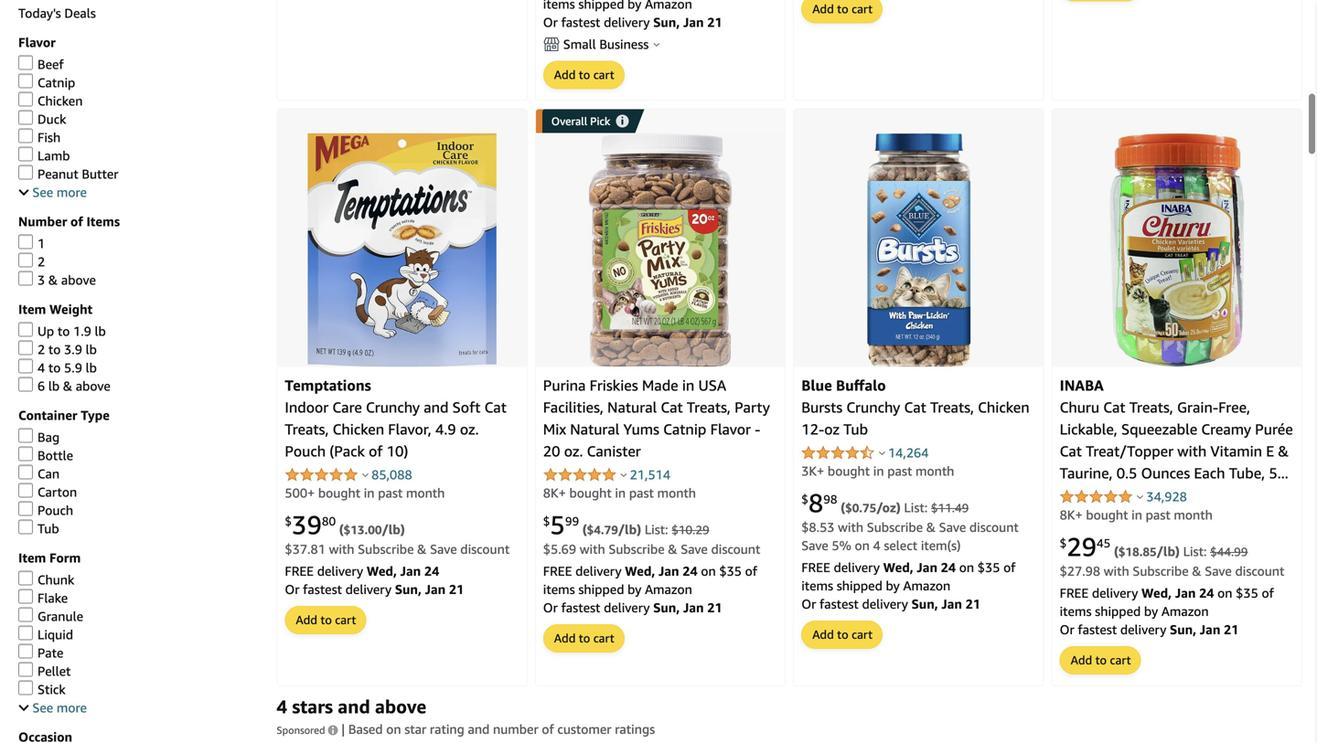 Task type: vqa. For each thing, say whether or not it's contained in the screenshot.
+ Follow
no



Task type: describe. For each thing, give the bounding box(es) containing it.
add to cart for 5
[[554, 632, 614, 646]]

or for 5
[[543, 601, 558, 616]]

flavor inside the purina friskies made in usa facilities, natural cat treats, party mix natural yums catnip flavor - 20 oz. canister
[[710, 421, 751, 438]]

with inside $ 39 80 ( $13.00 /lb) $37.81 with subscribe & save discount free delivery wed, jan 24 or fastest delivery sun, jan 21
[[329, 542, 354, 557]]

catnip link
[[18, 74, 75, 90]]

bottle
[[38, 448, 73, 463]]

blue buffalo bursts crunchy cat treats, chicken 12-oz tub
[[802, 377, 1030, 438]]

chicken inside 'link'
[[38, 93, 83, 108]]

checkbox image for fish
[[18, 128, 33, 143]]

and inside temptations indoor care crunchy and soft cat treats, chicken flavor, 4.9 oz. pouch (pack of 10)
[[424, 399, 449, 416]]

delivery down $4.79
[[575, 564, 622, 579]]

( for 29
[[1114, 544, 1119, 560]]

4 to 5.9 lb link
[[18, 359, 97, 375]]

purina friskies made in usa facilities, natural cat treats, party mix natural yums catnip flavor - 20 oz. canister image
[[589, 133, 732, 367]]

99
[[565, 514, 579, 529]]

1
[[38, 236, 45, 251]]

facilities,
[[543, 399, 604, 416]]

business
[[599, 36, 649, 51]]

extender expand image for stick
[[19, 701, 29, 712]]

fastest for 29
[[1078, 623, 1117, 638]]

delivery down 5%
[[834, 560, 880, 576]]

stick link
[[18, 681, 66, 697]]

cart for 8
[[852, 628, 873, 642]]

$27.98
[[1060, 564, 1101, 579]]

& inside $ 39 80 ( $13.00 /lb) $37.81 with subscribe & save discount free delivery wed, jan 24 or fastest delivery sun, jan 21
[[417, 542, 427, 557]]

ounces
[[1141, 465, 1190, 482]]

overall
[[551, 115, 587, 127]]

pate
[[38, 646, 63, 661]]

cart for 39
[[335, 613, 356, 628]]

checkbox image for 4 to 5.9 lb
[[18, 359, 33, 374]]

free,
[[1219, 399, 1250, 416]]

temptations indoor care crunchy and soft cat treats, chicken flavor, 4.9 oz. pouch (pack of 10) image
[[308, 133, 497, 367]]

past for 29
[[1146, 508, 1171, 523]]

checkbox image for 6 lb & above
[[18, 377, 33, 392]]

3k+
[[802, 464, 824, 479]]

pouch inside temptations indoor care crunchy and soft cat treats, chicken flavor, 4.9 oz. pouch (pack of 10)
[[285, 443, 326, 460]]

squeezable
[[1121, 421, 1198, 438]]

based
[[348, 722, 383, 737]]

500+ bought in past month
[[285, 486, 445, 501]]

can link
[[18, 465, 60, 482]]

purina friskies made in usa facilities, natural cat treats, party mix natural yums catnip flavor - 20 oz. canister link
[[543, 377, 770, 460]]

$ 8 98 ( $0.75 /oz) list: $11.49 $8.53 with subscribe & save discount save 5% on 4 select item(s)
[[802, 488, 1019, 554]]

fastest for 8
[[820, 597, 859, 612]]

cat inside temptations indoor care crunchy and soft cat treats, chicken flavor, 4.9 oz. pouch (pack of 10)
[[484, 399, 507, 416]]

stick
[[38, 682, 66, 697]]

29
[[1067, 532, 1097, 563]]

free delivery wed, jan 24 on $35 of items shipped by amazon element for 5
[[543, 564, 757, 597]]

lb for up to 1.9 lb
[[95, 324, 106, 339]]

vitamin
[[1211, 443, 1262, 460]]

month for 8
[[916, 464, 954, 479]]

pellet
[[38, 664, 71, 679]]

checkbox image for duck
[[18, 110, 33, 125]]

save for 8
[[939, 520, 966, 535]]

0 vertical spatial above
[[61, 273, 96, 288]]

or fastest delivery sun, jan 21 element up "business"
[[543, 14, 722, 30]]

more for stick
[[57, 701, 87, 716]]

items
[[86, 214, 120, 229]]

item for item weight
[[18, 302, 46, 317]]

on left star
[[386, 722, 401, 737]]

or fastest delivery sun, jan 21 element down free delivery wed, jan 24 element
[[285, 582, 464, 597]]

container
[[18, 408, 77, 423]]

shipped for 5
[[578, 582, 624, 597]]

6 lb & above
[[38, 379, 111, 394]]

lamb
[[38, 148, 70, 163]]

overall pick
[[551, 115, 610, 127]]

small business
[[563, 36, 649, 51]]

checkbox image for 2
[[18, 253, 33, 268]]

free delivery wed, jan 24 on $35 of items shipped by amazon element for 8
[[802, 560, 1016, 594]]

5
[[550, 510, 565, 541]]

up to 1.9 lb
[[38, 324, 106, 339]]

4 for 4 to 5.9 lb
[[38, 360, 45, 375]]

pellet link
[[18, 663, 71, 679]]

items for 5
[[543, 582, 575, 597]]

checkbox image for granule
[[18, 608, 33, 622]]

pick
[[590, 115, 610, 127]]

20
[[543, 443, 560, 460]]

24 for 29
[[1199, 586, 1214, 601]]

bought for 8
[[828, 464, 870, 479]]

3 & above
[[38, 273, 96, 288]]

checkbox image for 2 to 3.9 lb
[[18, 341, 33, 355]]

see more button for stick
[[18, 701, 87, 716]]

items for 8
[[802, 579, 833, 594]]

/lb) for 5
[[618, 522, 641, 538]]

taurine,
[[1060, 465, 1113, 482]]

bottle link
[[18, 447, 73, 463]]

cat up 'taurine,'
[[1060, 443, 1082, 460]]

wed, for 29
[[1142, 586, 1172, 601]]

item form
[[18, 551, 84, 566]]

bag link
[[18, 429, 60, 445]]

on $35 of items shipped by amazon for 8
[[802, 560, 1016, 594]]

oz. inside temptations indoor care crunchy and soft cat treats, chicken flavor, 4.9 oz. pouch (pack of 10)
[[460, 421, 479, 438]]

flake
[[38, 591, 68, 606]]

& inside $ 29 45 ( $18.85 /lb) list: $44.99 $27.98 with subscribe & save discount
[[1192, 564, 1202, 579]]

0.5
[[1117, 465, 1137, 482]]

purina
[[543, 377, 586, 394]]

treats, inside inaba churu cat treats, grain-free, lickable, squeezable creamy purée cat treat/topper with vitamin e & taurine, 0.5 ounces each tube, 50 tubes, chicken variety
[[1129, 399, 1173, 416]]

liquid
[[38, 627, 73, 643]]

2 to 3.9 lb link
[[18, 341, 97, 357]]

oz
[[824, 421, 840, 438]]

3k+ bought in past month
[[802, 464, 954, 479]]

butter
[[82, 166, 118, 182]]

see for stick
[[32, 701, 53, 716]]

4.9
[[435, 421, 456, 438]]

2 link
[[18, 253, 45, 269]]

type
[[81, 408, 110, 423]]

or fastest delivery sun, jan 21 up "business"
[[543, 14, 722, 30]]

24 inside $ 39 80 ( $13.00 /lb) $37.81 with subscribe & save discount free delivery wed, jan 24 or fastest delivery sun, jan 21
[[424, 564, 439, 579]]

checkbox image for stick
[[18, 681, 33, 696]]

$44.99
[[1210, 545, 1248, 560]]

free delivery wed, jan 24 on $35 of items shipped by amazon element for 29
[[1060, 586, 1274, 619]]

in for 8
[[873, 464, 884, 479]]

$13.00
[[344, 523, 382, 538]]

$18.85
[[1119, 545, 1157, 560]]

$4.79
[[587, 523, 618, 538]]

inaba
[[1060, 377, 1104, 394]]

ratings
[[615, 722, 655, 737]]

$ for 29
[[1060, 536, 1067, 551]]

12-
[[802, 421, 824, 438]]

popover image for 5
[[621, 473, 627, 478]]

fastest up small
[[561, 14, 600, 30]]

see more for stick
[[32, 701, 87, 716]]

98
[[823, 493, 837, 507]]

stars
[[292, 696, 333, 718]]

past for 5
[[629, 486, 654, 501]]

flavor,
[[388, 421, 432, 438]]

free delivery wed, jan 24 for 5
[[543, 564, 701, 579]]

sun, up small business button
[[653, 14, 680, 30]]

by for 8
[[886, 579, 900, 594]]

party
[[735, 399, 770, 416]]

checkbox image for pellet
[[18, 663, 33, 677]]

add for 8
[[812, 628, 834, 642]]

granule
[[38, 609, 83, 624]]

up
[[38, 324, 54, 339]]

free for 8
[[802, 560, 830, 576]]

item weight
[[18, 302, 93, 317]]

beef link
[[18, 55, 64, 72]]

3 & above link
[[18, 271, 96, 288]]

temptations
[[285, 377, 371, 394]]

discount inside $ 39 80 ( $13.00 /lb) $37.81 with subscribe & save discount free delivery wed, jan 24 or fastest delivery sun, jan 21
[[460, 542, 510, 557]]

1 vertical spatial natural
[[570, 421, 620, 438]]

beef
[[38, 57, 64, 72]]

2 to 3.9 lb
[[38, 342, 97, 357]]

lb inside 6 lb & above "link"
[[48, 379, 60, 394]]

checkbox image for liquid
[[18, 626, 33, 641]]

number
[[493, 722, 539, 737]]

deals
[[64, 5, 96, 21]]

checkbox image for flake
[[18, 590, 33, 604]]

cart for 29
[[1110, 654, 1131, 668]]

$0.75
[[845, 501, 877, 516]]

delivery down $27.98
[[1092, 586, 1138, 601]]

on $35 of items shipped by amazon for 29
[[1060, 586, 1274, 619]]

with inside inaba churu cat treats, grain-free, lickable, squeezable creamy purée cat treat/topper with vitamin e & taurine, 0.5 ounces each tube, 50 tubes, chicken variety
[[1178, 443, 1207, 460]]

of inside temptations indoor care crunchy and soft cat treats, chicken flavor, 4.9 oz. pouch (pack of 10)
[[369, 443, 383, 460]]

2 for 2
[[38, 254, 45, 269]]

carton
[[38, 485, 77, 500]]

4 inside $ 8 98 ( $0.75 /oz) list: $11.49 $8.53 with subscribe & save discount save 5% on 4 select item(s)
[[873, 538, 881, 554]]

by for 5
[[628, 582, 642, 597]]

delivery down $37.81
[[317, 564, 363, 579]]

amazon for 29
[[1162, 604, 1209, 619]]

checkbox image for catnip
[[18, 74, 33, 88]]

add for 5
[[554, 632, 576, 646]]

creamy
[[1201, 421, 1251, 438]]

$10.29
[[672, 523, 709, 538]]

cat inside the 'blue buffalo bursts crunchy cat treats, chicken 12-oz tub'
[[904, 399, 926, 416]]

on for 5
[[701, 564, 716, 579]]

& inside $ 5 99 ( $4.79 /lb) list: $10.29 $5.69 with subscribe & save discount
[[668, 542, 677, 557]]

number of items
[[18, 214, 120, 229]]

delivery down $ 5 99 ( $4.79 /lb) list: $10.29 $5.69 with subscribe & save discount
[[604, 601, 650, 616]]

chunk
[[38, 573, 74, 588]]

treats, inside the 'blue buffalo bursts crunchy cat treats, chicken 12-oz tub'
[[930, 399, 974, 416]]

past for 8
[[888, 464, 912, 479]]

delivery up "business"
[[604, 14, 650, 30]]

add to cart for 8
[[812, 628, 873, 642]]

cat inside the purina friskies made in usa facilities, natural cat treats, party mix natural yums catnip flavor - 20 oz. canister
[[661, 399, 683, 416]]

amazon for 5
[[645, 582, 692, 597]]

on for 29
[[1218, 586, 1233, 601]]

add to cart for 39
[[296, 613, 356, 628]]

items for 29
[[1060, 604, 1092, 619]]

past for 39
[[378, 486, 403, 501]]

item for item form
[[18, 551, 46, 566]]

21 for 29
[[1224, 623, 1239, 638]]

& inside 3 & above link
[[48, 273, 58, 288]]

subscribe for 5
[[609, 542, 665, 557]]

34,928 link
[[1147, 490, 1187, 505]]

sponsored
[[277, 725, 325, 737]]

14,264 link
[[888, 446, 929, 461]]



Task type: locate. For each thing, give the bounding box(es) containing it.
1 horizontal spatial popover image
[[621, 473, 627, 478]]

0 horizontal spatial crunchy
[[366, 399, 420, 416]]

month down 85,088 link
[[406, 486, 445, 501]]

checkbox image inside 'granule' link
[[18, 608, 33, 622]]

8 checkbox image from the top
[[18, 322, 33, 337]]

items down $5.69
[[543, 582, 575, 597]]

subscribe inside $ 39 80 ( $13.00 /lb) $37.81 with subscribe & save discount free delivery wed, jan 24 or fastest delivery sun, jan 21
[[358, 542, 414, 557]]

tub inside the 'blue buffalo bursts crunchy cat treats, chicken 12-oz tub'
[[844, 421, 868, 438]]

subscribe inside $ 8 98 ( $0.75 /oz) list: $11.49 $8.53 with subscribe & save discount save 5% on 4 select item(s)
[[867, 520, 923, 535]]

checkbox image inside up to 1.9 lb link
[[18, 322, 33, 337]]

carton link
[[18, 483, 77, 500]]

21 for 5
[[707, 601, 722, 616]]

free delivery wed, jan 24 for 8
[[802, 560, 959, 576]]

-
[[755, 421, 761, 438]]

with for 8
[[838, 520, 864, 535]]

checkbox image inside carton link
[[18, 483, 33, 498]]

list:
[[904, 501, 928, 516], [645, 522, 668, 538], [1183, 544, 1207, 560]]

today's
[[18, 5, 61, 21]]

free delivery wed, jan 24 on $35 of items shipped by amazon element down select
[[802, 560, 1016, 594]]

$ inside $ 5 99 ( $4.79 /lb) list: $10.29 $5.69 with subscribe & save discount
[[543, 514, 550, 529]]

2 for 2 to 3.9 lb
[[38, 342, 45, 357]]

soft
[[452, 399, 481, 416]]

1 2 from the top
[[38, 254, 45, 269]]

catnip inside the purina friskies made in usa facilities, natural cat treats, party mix natural yums catnip flavor - 20 oz. canister
[[663, 421, 707, 438]]

checkbox image left the up
[[18, 322, 33, 337]]

checkbox image up 4 to 5.9 lb link
[[18, 341, 33, 355]]

1 horizontal spatial tub
[[844, 421, 868, 438]]

delivery down free delivery wed, jan 24 element
[[345, 582, 392, 597]]

1 vertical spatial catnip
[[663, 421, 707, 438]]

2 horizontal spatial on $35 of items shipped by amazon
[[1060, 586, 1274, 619]]

0 horizontal spatial catnip
[[38, 75, 75, 90]]

chicken inside inaba churu cat treats, grain-free, lickable, squeezable creamy purée cat treat/topper with vitamin e & taurine, 0.5 ounces each tube, 50 tubes, chicken variety
[[1106, 487, 1158, 504]]

in down popover image
[[873, 464, 884, 479]]

blue
[[802, 377, 832, 394]]

0 horizontal spatial 8k+ bought in past month
[[543, 486, 696, 501]]

1 checkbox image from the top
[[18, 74, 33, 88]]

treats, inside the purina friskies made in usa facilities, natural cat treats, party mix natural yums catnip flavor - 20 oz. canister
[[687, 399, 731, 416]]

jan
[[683, 14, 704, 30], [917, 560, 938, 576], [400, 564, 421, 579], [659, 564, 679, 579], [425, 582, 446, 597], [1175, 586, 1196, 601], [942, 597, 962, 612], [683, 601, 704, 616], [1200, 623, 1221, 638]]

shipped for 29
[[1095, 604, 1141, 619]]

checkbox image for carton
[[18, 483, 33, 498]]

2 horizontal spatial free delivery wed, jan 24 on $35 of items shipped by amazon element
[[1060, 586, 1274, 619]]

|
[[341, 722, 345, 737]]

45
[[1097, 536, 1111, 551]]

/lb) inside $ 39 80 ( $13.00 /lb) $37.81 with subscribe & save discount free delivery wed, jan 24 or fastest delivery sun, jan 21
[[382, 522, 405, 538]]

past down 85,088 link
[[378, 486, 403, 501]]

month for 5
[[657, 486, 696, 501]]

0 vertical spatial natural
[[607, 399, 657, 416]]

popover image left 34,928
[[1137, 495, 1144, 500]]

2 horizontal spatial shipped
[[1095, 604, 1141, 619]]

see for peanut butter
[[32, 185, 53, 200]]

checkbox image inside 2 link
[[18, 253, 33, 268]]

8k+ bought in past month for 29
[[1060, 508, 1213, 523]]

85,088
[[372, 468, 412, 483]]

sun, inside $ 39 80 ( $13.00 /lb) $37.81 with subscribe & save discount free delivery wed, jan 24 or fastest delivery sun, jan 21
[[395, 582, 422, 597]]

delivery down $18.85
[[1120, 623, 1167, 638]]

2 vertical spatial and
[[468, 722, 490, 737]]

lb right 1.9
[[95, 324, 106, 339]]

free for 29
[[1060, 586, 1089, 601]]

checkbox image for chicken
[[18, 92, 33, 107]]

1 horizontal spatial items
[[802, 579, 833, 594]]

1 extender expand image from the top
[[19, 186, 29, 196]]

1 see more button from the top
[[18, 185, 87, 200]]

2 vertical spatial above
[[375, 696, 426, 718]]

chicken down 0.5
[[1106, 487, 1158, 504]]

$8.53
[[802, 520, 835, 535]]

1 horizontal spatial 8k+
[[1060, 508, 1083, 523]]

crunchy for 8
[[846, 399, 900, 416]]

0 vertical spatial item
[[18, 302, 46, 317]]

checkbox image inside pate link
[[18, 644, 33, 659]]

above for 6 lb & above
[[76, 379, 111, 394]]

see more for peanut butter
[[32, 185, 87, 200]]

0 horizontal spatial amazon
[[645, 582, 692, 597]]

lb inside 2 to 3.9 lb link
[[86, 342, 97, 357]]

4 checkbox image from the top
[[18, 447, 33, 461]]

( right 98
[[841, 501, 845, 516]]

0 horizontal spatial $35
[[719, 564, 742, 579]]

checkbox image
[[18, 74, 33, 88], [18, 92, 33, 107], [18, 110, 33, 125], [18, 128, 33, 143], [18, 147, 33, 161], [18, 165, 33, 180], [18, 271, 33, 286], [18, 322, 33, 337], [18, 341, 33, 355], [18, 359, 33, 374], [18, 377, 33, 392], [18, 429, 33, 443], [18, 465, 33, 480], [18, 483, 33, 498], [18, 502, 33, 516], [18, 608, 33, 622], [18, 626, 33, 641], [18, 663, 33, 677]]

by down select
[[886, 579, 900, 594]]

21 for 8
[[966, 597, 981, 612]]

or fastest delivery sun, jan 21 element for 8
[[802, 597, 981, 612]]

add to cart button for 39
[[286, 608, 365, 634]]

liquid link
[[18, 626, 73, 643]]

& inside inaba churu cat treats, grain-free, lickable, squeezable creamy purée cat treat/topper with vitamin e & taurine, 0.5 ounces each tube, 50 tubes, chicken variety
[[1278, 443, 1289, 460]]

2 extender expand image from the top
[[19, 701, 29, 712]]

1 horizontal spatial list:
[[904, 501, 928, 516]]

1 vertical spatial more
[[57, 701, 87, 716]]

month down 14,264
[[916, 464, 954, 479]]

checkbox image inside pellet link
[[18, 663, 33, 677]]

3.9
[[64, 342, 82, 357]]

checkbox image down the flake link
[[18, 608, 33, 622]]

checkbox image inside can link
[[18, 465, 33, 480]]

2
[[38, 254, 45, 269], [38, 342, 45, 357]]

pouch down carton
[[38, 503, 73, 518]]

list: for 29
[[1183, 544, 1207, 560]]

0 horizontal spatial shipped
[[578, 582, 624, 597]]

checkbox image inside 3 & above link
[[18, 271, 33, 286]]

2 horizontal spatial by
[[1144, 604, 1158, 619]]

0 horizontal spatial 4
[[38, 360, 45, 375]]

checkbox image inside lamb link
[[18, 147, 33, 161]]

2 more from the top
[[57, 701, 87, 716]]

10 checkbox image from the top
[[18, 359, 33, 374]]

discount for 29
[[1235, 564, 1285, 579]]

0 horizontal spatial 8k+
[[543, 486, 566, 501]]

( inside $ 29 45 ( $18.85 /lb) list: $44.99 $27.98 with subscribe & save discount
[[1114, 544, 1119, 560]]

0 vertical spatial see
[[32, 185, 53, 200]]

1 vertical spatial 4
[[873, 538, 881, 554]]

( inside $ 39 80 ( $13.00 /lb) $37.81 with subscribe & save discount free delivery wed, jan 24 or fastest delivery sun, jan 21
[[339, 522, 344, 538]]

checkbox image for beef
[[18, 55, 33, 70]]

today's deals link
[[18, 5, 96, 21]]

blue buffalo bursts crunchy cat treats, chicken 12-oz tub image
[[867, 133, 971, 367]]

1 vertical spatial tub
[[38, 521, 59, 536]]

checkbox image
[[18, 55, 33, 70], [18, 235, 33, 249], [18, 253, 33, 268], [18, 447, 33, 461], [18, 520, 33, 535], [18, 571, 33, 586], [18, 590, 33, 604], [18, 644, 33, 659], [18, 681, 33, 696]]

subscribe for 8
[[867, 520, 923, 535]]

amazon for 8
[[903, 579, 951, 594]]

subscribe inside $ 5 99 ( $4.79 /lb) list: $10.29 $5.69 with subscribe & save discount
[[609, 542, 665, 557]]

$5.69
[[543, 542, 576, 557]]

weight
[[49, 302, 93, 317]]

past down 14,264 link
[[888, 464, 912, 479]]

e
[[1266, 443, 1274, 460]]

6 checkbox image from the top
[[18, 571, 33, 586]]

checkbox image down beef 'link'
[[18, 74, 33, 88]]

with down $4.79
[[580, 542, 605, 557]]

/lb) inside $ 5 99 ( $4.79 /lb) list: $10.29 $5.69 with subscribe & save discount
[[618, 522, 641, 538]]

pouch left (pack
[[285, 443, 326, 460]]

free
[[802, 560, 830, 576], [285, 564, 314, 579], [543, 564, 572, 579], [1060, 586, 1089, 601]]

checkbox image up duck 'link'
[[18, 92, 33, 107]]

13 checkbox image from the top
[[18, 465, 33, 480]]

fastest for 5
[[561, 601, 600, 616]]

$ down 500+
[[285, 514, 292, 529]]

6 checkbox image from the top
[[18, 165, 33, 180]]

or fastest delivery sun, jan 21 element for 29
[[1060, 623, 1239, 638]]

list: inside $ 29 45 ( $18.85 /lb) list: $44.99 $27.98 with subscribe & save discount
[[1183, 544, 1207, 560]]

21 inside $ 39 80 ( $13.00 /lb) $37.81 with subscribe & save discount free delivery wed, jan 24 or fastest delivery sun, jan 21
[[449, 582, 464, 597]]

bought for 29
[[1086, 508, 1128, 523]]

items down $27.98
[[1060, 604, 1092, 619]]

1 vertical spatial see
[[32, 701, 53, 716]]

free down $27.98
[[1060, 586, 1089, 601]]

on $35 of items shipped by amazon
[[802, 560, 1016, 594], [543, 564, 757, 597], [1060, 586, 1274, 619]]

chicken inside temptations indoor care crunchy and soft cat treats, chicken flavor, 4.9 oz. pouch (pack of 10)
[[333, 421, 384, 438]]

wed, down $ 5 99 ( $4.79 /lb) list: $10.29 $5.69 with subscribe & save discount
[[625, 564, 655, 579]]

1 vertical spatial oz.
[[564, 443, 583, 460]]

1 vertical spatial list:
[[645, 522, 668, 538]]

2 horizontal spatial popover image
[[1137, 495, 1144, 500]]

peanut butter
[[38, 166, 118, 182]]

1 more from the top
[[57, 185, 87, 200]]

0 vertical spatial pouch
[[285, 443, 326, 460]]

& inside 6 lb & above "link"
[[63, 379, 72, 394]]

crunchy down buffalo
[[846, 399, 900, 416]]

can
[[38, 466, 60, 482]]

checkbox image inside the flake link
[[18, 590, 33, 604]]

inaba churu cat treats, grain-free, lickable, squeezable creamy purée cat treat/topper with vitamin e & taurine, 0.5 ounce... image
[[1110, 133, 1245, 367]]

1 horizontal spatial $35
[[978, 560, 1000, 576]]

$
[[802, 493, 808, 507], [285, 514, 292, 529], [543, 514, 550, 529], [1060, 536, 1067, 551]]

more for peanut butter
[[57, 185, 87, 200]]

bursts crunchy cat treats, chicken 12-oz tub link
[[802, 399, 1030, 438]]

5%
[[832, 538, 851, 554]]

1 vertical spatial item
[[18, 551, 46, 566]]

0 horizontal spatial list:
[[645, 522, 668, 538]]

17 checkbox image from the top
[[18, 626, 33, 641]]

checkbox image for peanut butter
[[18, 165, 33, 180]]

usa
[[698, 377, 726, 394]]

2 2 from the top
[[38, 342, 45, 357]]

fastest down $27.98
[[1078, 623, 1117, 638]]

0 vertical spatial see more
[[32, 185, 87, 200]]

popover image
[[879, 451, 885, 456]]

free down $8.53
[[802, 560, 830, 576]]

7 checkbox image from the top
[[18, 590, 33, 604]]

crunchy up flavor,
[[366, 399, 420, 416]]

0 horizontal spatial /lb)
[[382, 522, 405, 538]]

& up item(s)
[[926, 520, 936, 535]]

checkbox image inside chicken 'link'
[[18, 92, 33, 107]]

above
[[61, 273, 96, 288], [76, 379, 111, 394], [375, 696, 426, 718]]

add to cart button for 8
[[802, 622, 882, 649]]

checkbox image inside 4 to 5.9 lb link
[[18, 359, 33, 374]]

lb inside up to 1.9 lb link
[[95, 324, 106, 339]]

sun, for 29
[[1170, 623, 1197, 638]]

0 vertical spatial list:
[[904, 501, 928, 516]]

15 checkbox image from the top
[[18, 502, 33, 516]]

( right 80
[[339, 522, 344, 538]]

in down "85,088"
[[364, 486, 375, 501]]

2 item from the top
[[18, 551, 46, 566]]

lb inside 4 to 5.9 lb link
[[86, 360, 97, 375]]

/lb) inside $ 29 45 ( $18.85 /lb) list: $44.99 $27.98 with subscribe & save discount
[[1157, 544, 1180, 560]]

2 up 3
[[38, 254, 45, 269]]

see down the peanut
[[32, 185, 53, 200]]

discount inside $ 8 98 ( $0.75 /oz) list: $11.49 $8.53 with subscribe & save discount save 5% on 4 select item(s)
[[970, 520, 1019, 535]]

0 vertical spatial flavor
[[18, 35, 56, 50]]

free inside $ 39 80 ( $13.00 /lb) $37.81 with subscribe & save discount free delivery wed, jan 24 or fastest delivery sun, jan 21
[[285, 564, 314, 579]]

1 horizontal spatial by
[[886, 579, 900, 594]]

or fastest delivery sun, jan 21 element for 5
[[543, 601, 722, 616]]

checkbox image for 1
[[18, 235, 33, 249]]

8k+ for 5
[[543, 486, 566, 501]]

2 horizontal spatial items
[[1060, 604, 1092, 619]]

oz. inside the purina friskies made in usa facilities, natural cat treats, party mix natural yums catnip flavor - 20 oz. canister
[[564, 443, 583, 460]]

on down item(s)
[[959, 560, 974, 576]]

1 crunchy from the left
[[366, 399, 420, 416]]

1 horizontal spatial flavor
[[710, 421, 751, 438]]

small
[[563, 36, 596, 51]]

checkbox image for bottle
[[18, 447, 33, 461]]

9 checkbox image from the top
[[18, 681, 33, 696]]

checkbox image for 3 & above
[[18, 271, 33, 286]]

& inside $ 8 98 ( $0.75 /oz) list: $11.49 $8.53 with subscribe & save discount save 5% on 4 select item(s)
[[926, 520, 936, 535]]

24 for 8
[[941, 560, 956, 576]]

1 see from the top
[[32, 185, 53, 200]]

see more button for peanut butter
[[18, 185, 87, 200]]

( inside $ 5 99 ( $4.79 /lb) list: $10.29 $5.69 with subscribe & save discount
[[582, 522, 587, 538]]

month for 39
[[406, 486, 445, 501]]

crunchy inside temptations indoor care crunchy and soft cat treats, chicken flavor, 4.9 oz. pouch (pack of 10)
[[366, 399, 420, 416]]

on down '$10.29'
[[701, 564, 716, 579]]

shipped for 8
[[837, 579, 883, 594]]

or fastest delivery sun, jan 21 for 8
[[802, 597, 981, 612]]

( inside $ 8 98 ( $0.75 /oz) list: $11.49 $8.53 with subscribe & save discount save 5% on 4 select item(s)
[[841, 501, 845, 516]]

above up star
[[375, 696, 426, 718]]

above inside "link"
[[76, 379, 111, 394]]

on $35 of items shipped by amazon for 5
[[543, 564, 757, 597]]

2 horizontal spatial list:
[[1183, 544, 1207, 560]]

cart for 5
[[593, 632, 614, 646]]

0 horizontal spatial by
[[628, 582, 642, 597]]

5 checkbox image from the top
[[18, 147, 33, 161]]

$ inside $ 8 98 ( $0.75 /oz) list: $11.49 $8.53 with subscribe & save discount save 5% on 4 select item(s)
[[802, 493, 808, 507]]

1 vertical spatial above
[[76, 379, 111, 394]]

1 vertical spatial flavor
[[710, 421, 751, 438]]

flake link
[[18, 590, 68, 606]]

0 horizontal spatial on $35 of items shipped by amazon
[[543, 564, 757, 597]]

checkbox image up fish link
[[18, 110, 33, 125]]

discount inside $ 29 45 ( $18.85 /lb) list: $44.99 $27.98 with subscribe & save discount
[[1235, 564, 1285, 579]]

$37.81
[[285, 542, 326, 557]]

save for 29
[[1205, 564, 1232, 579]]

extender expand image
[[19, 186, 29, 196], [19, 701, 29, 712]]

2 horizontal spatial and
[[468, 722, 490, 737]]

variety
[[1162, 487, 1208, 504]]

24
[[941, 560, 956, 576], [424, 564, 439, 579], [683, 564, 698, 579], [1199, 586, 1214, 601]]

& up free delivery wed, jan 24 element
[[417, 542, 427, 557]]

or inside $ 39 80 ( $13.00 /lb) $37.81 with subscribe & save discount free delivery wed, jan 24 or fastest delivery sun, jan 21
[[285, 582, 300, 597]]

delivery down select
[[862, 597, 908, 612]]

24 for 5
[[683, 564, 698, 579]]

or fastest delivery sun, jan 21 element
[[543, 14, 722, 30], [285, 582, 464, 597], [802, 597, 981, 612], [543, 601, 722, 616], [1060, 623, 1239, 638]]

0 horizontal spatial and
[[338, 696, 370, 718]]

and up 4.9
[[424, 399, 449, 416]]

with up each
[[1178, 443, 1207, 460]]

in for 5
[[615, 486, 626, 501]]

$ inside $ 29 45 ( $18.85 /lb) list: $44.99 $27.98 with subscribe & save discount
[[1060, 536, 1067, 551]]

5 checkbox image from the top
[[18, 520, 33, 535]]

checkbox image down bag link
[[18, 447, 33, 461]]

checkbox image inside 'liquid' link
[[18, 626, 33, 641]]

1 horizontal spatial 4
[[277, 696, 287, 718]]

1 horizontal spatial pouch
[[285, 443, 326, 460]]

yums
[[623, 421, 660, 438]]

0 vertical spatial extender expand image
[[19, 186, 29, 196]]

save down $11.49
[[939, 520, 966, 535]]

12 checkbox image from the top
[[18, 429, 33, 443]]

view sponsored information or leave ad feedback element
[[277, 720, 341, 741]]

purina friskies made in usa facilities, natural cat treats, party mix natural yums catnip flavor - 20 oz. canister
[[543, 377, 770, 460]]

14 checkbox image from the top
[[18, 483, 33, 498]]

1 horizontal spatial 8k+ bought in past month
[[1060, 508, 1213, 523]]

treat/topper
[[1086, 443, 1174, 460]]

checkbox image down pouch link
[[18, 520, 33, 535]]

checkbox image inside 6 lb & above "link"
[[18, 377, 33, 392]]

natural
[[607, 399, 657, 416], [570, 421, 620, 438]]

$ left 99
[[543, 514, 550, 529]]

by
[[886, 579, 900, 594], [628, 582, 642, 597], [1144, 604, 1158, 619]]

list: inside $ 8 98 ( $0.75 /oz) list: $11.49 $8.53 with subscribe & save discount save 5% on 4 select item(s)
[[904, 501, 928, 516]]

or fastest delivery sun, jan 21 element down $ 29 45 ( $18.85 /lb) list: $44.99 $27.98 with subscribe & save discount
[[1060, 623, 1239, 638]]

crunchy inside the 'blue buffalo bursts crunchy cat treats, chicken 12-oz tub'
[[846, 399, 900, 416]]

shipped down 5%
[[837, 579, 883, 594]]

8
[[808, 488, 823, 519]]

1 horizontal spatial free delivery wed, jan 24 on $35 of items shipped by amazon element
[[802, 560, 1016, 594]]

free down $37.81
[[285, 564, 314, 579]]

& right the e
[[1278, 443, 1289, 460]]

0 horizontal spatial items
[[543, 582, 575, 597]]

4 for 4 stars and above
[[277, 696, 287, 718]]

2 checkbox image from the top
[[18, 235, 33, 249]]

2 horizontal spatial amazon
[[1162, 604, 1209, 619]]

checkbox image inside 1 link
[[18, 235, 33, 249]]

2 see more from the top
[[32, 701, 87, 716]]

chicken inside the 'blue buffalo bursts crunchy cat treats, chicken 12-oz tub'
[[978, 399, 1030, 416]]

save inside $ 39 80 ( $13.00 /lb) $37.81 with subscribe & save discount free delivery wed, jan 24 or fastest delivery sun, jan 21
[[430, 542, 457, 557]]

add for 29
[[1071, 654, 1092, 668]]

9 checkbox image from the top
[[18, 341, 33, 355]]

with inside $ 8 98 ( $0.75 /oz) list: $11.49 $8.53 with subscribe & save discount save 5% on 4 select item(s)
[[838, 520, 864, 535]]

free delivery wed, jan 24 down select
[[802, 560, 959, 576]]

0 vertical spatial 2
[[38, 254, 45, 269]]

1 vertical spatial see more button
[[18, 701, 87, 716]]

in inside the purina friskies made in usa facilities, natural cat treats, party mix natural yums catnip flavor - 20 oz. canister
[[682, 377, 695, 394]]

$35 for 29
[[1236, 586, 1259, 601]]

& down '$10.29'
[[668, 542, 677, 557]]

checkbox image inside peanut butter 'link'
[[18, 165, 33, 180]]

with down $18.85
[[1104, 564, 1129, 579]]

sun, down item(s)
[[912, 597, 938, 612]]

up to 1.9 lb link
[[18, 322, 106, 339]]

checkbox image inside bag link
[[18, 429, 33, 443]]

with down $13.00
[[329, 542, 354, 557]]

2 horizontal spatial /lb)
[[1157, 544, 1180, 560]]

chicken up duck
[[38, 93, 83, 108]]

16 checkbox image from the top
[[18, 608, 33, 622]]

2 vertical spatial list:
[[1183, 544, 1207, 560]]

temptations indoor care crunchy and soft cat treats, chicken flavor, 4.9 oz. pouch (pack of 10)
[[285, 377, 507, 460]]

and up | on the bottom of page
[[338, 696, 370, 718]]

wed, down $ 29 45 ( $18.85 /lb) list: $44.99 $27.98 with subscribe & save discount
[[1142, 586, 1172, 601]]

1 horizontal spatial oz.
[[564, 443, 583, 460]]

treats, inside temptations indoor care crunchy and soft cat treats, chicken flavor, 4.9 oz. pouch (pack of 10)
[[285, 421, 329, 438]]

1 horizontal spatial amazon
[[903, 579, 951, 594]]

with inside $ 5 99 ( $4.79 /lb) list: $10.29 $5.69 with subscribe & save discount
[[580, 542, 605, 557]]

1 item from the top
[[18, 302, 46, 317]]

number
[[18, 214, 67, 229]]

popover image
[[362, 473, 369, 478], [621, 473, 627, 478], [1137, 495, 1144, 500]]

39
[[292, 510, 322, 541]]

checkbox image up tub link
[[18, 502, 33, 516]]

0 vertical spatial 4
[[38, 360, 45, 375]]

/lb) down 34,928 link
[[1157, 544, 1180, 560]]

peanut
[[38, 166, 78, 182]]

0 vertical spatial and
[[424, 399, 449, 416]]

fastest inside $ 39 80 ( $13.00 /lb) $37.81 with subscribe & save discount free delivery wed, jan 24 or fastest delivery sun, jan 21
[[303, 582, 342, 597]]

3
[[38, 273, 45, 288]]

checkbox image inside catnip link
[[18, 74, 33, 88]]

$ for 5
[[543, 514, 550, 529]]

1 vertical spatial and
[[338, 696, 370, 718]]

free delivery wed, jan 24 down $18.85
[[1060, 586, 1218, 601]]

0 vertical spatial oz.
[[460, 421, 479, 438]]

catnip up chicken 'link'
[[38, 75, 75, 90]]

0 vertical spatial tub
[[844, 421, 868, 438]]

bought for 39
[[318, 486, 360, 501]]

above up weight
[[61, 273, 96, 288]]

2 crunchy from the left
[[846, 399, 900, 416]]

checkbox image for chunk
[[18, 571, 33, 586]]

shipped
[[837, 579, 883, 594], [578, 582, 624, 597], [1095, 604, 1141, 619]]

month for 29
[[1174, 508, 1213, 523]]

made
[[642, 377, 678, 394]]

$35 for 8
[[978, 560, 1000, 576]]

$ 5 99 ( $4.79 /lb) list: $10.29 $5.69 with subscribe & save discount
[[543, 510, 761, 557]]

0 vertical spatial see more button
[[18, 185, 87, 200]]

small business button
[[543, 35, 778, 53]]

$ left 98
[[802, 493, 808, 507]]

14,264
[[888, 446, 929, 461]]

add for 39
[[296, 613, 317, 628]]

& right 3
[[48, 273, 58, 288]]

1 checkbox image from the top
[[18, 55, 33, 70]]

checkbox image for can
[[18, 465, 33, 480]]

$ for 8
[[802, 493, 808, 507]]

( for 5
[[582, 522, 587, 538]]

$ inside $ 39 80 ( $13.00 /lb) $37.81 with subscribe & save discount free delivery wed, jan 24 or fastest delivery sun, jan 21
[[285, 514, 292, 529]]

save down $8.53
[[802, 538, 829, 554]]

discount for 8
[[970, 520, 1019, 535]]

4 up sponsored
[[277, 696, 287, 718]]

subscribe up select
[[867, 520, 923, 535]]

checkbox image inside tub link
[[18, 520, 33, 535]]

in for 39
[[364, 486, 375, 501]]

2 see more button from the top
[[18, 701, 87, 716]]

checkbox image down 1 link
[[18, 253, 33, 268]]

checkbox image down can link
[[18, 483, 33, 498]]

8 checkbox image from the top
[[18, 644, 33, 659]]

by down $ 5 99 ( $4.79 /lb) list: $10.29 $5.69 with subscribe & save discount
[[628, 582, 642, 597]]

0 vertical spatial more
[[57, 185, 87, 200]]

1 horizontal spatial on $35 of items shipped by amazon
[[802, 560, 1016, 594]]

cat up lickable,
[[1103, 399, 1126, 416]]

tubes,
[[1060, 487, 1102, 504]]

save inside $ 29 45 ( $18.85 /lb) list: $44.99 $27.98 with subscribe & save discount
[[1205, 564, 1232, 579]]

1 horizontal spatial catnip
[[663, 421, 707, 438]]

0 horizontal spatial free delivery wed, jan 24 on $35 of items shipped by amazon element
[[543, 564, 757, 597]]

$ for 39
[[285, 514, 292, 529]]

with
[[1178, 443, 1207, 460], [838, 520, 864, 535], [329, 542, 354, 557], [580, 542, 605, 557], [1104, 564, 1129, 579]]

0 vertical spatial catnip
[[38, 75, 75, 90]]

checkbox image inside chunk link
[[18, 571, 33, 586]]

2 horizontal spatial free delivery wed, jan 24
[[1060, 586, 1218, 601]]

or for 8
[[802, 597, 816, 612]]

shipped down $4.79
[[578, 582, 624, 597]]

with for 5
[[580, 542, 605, 557]]

cat up 14,264
[[904, 399, 926, 416]]

0 horizontal spatial free delivery wed, jan 24
[[543, 564, 701, 579]]

3 checkbox image from the top
[[18, 253, 33, 268]]

more down stick
[[57, 701, 87, 716]]

customer
[[557, 722, 612, 737]]

21
[[707, 14, 722, 30], [449, 582, 464, 597], [966, 597, 981, 612], [707, 601, 722, 616], [1224, 623, 1239, 638]]

1 horizontal spatial and
[[424, 399, 449, 416]]

checkbox image inside duck 'link'
[[18, 110, 33, 125]]

2 horizontal spatial 4
[[873, 538, 881, 554]]

save inside $ 5 99 ( $4.79 /lb) list: $10.29 $5.69 with subscribe & save discount
[[681, 542, 708, 557]]

18 checkbox image from the top
[[18, 663, 33, 677]]

list: inside $ 5 99 ( $4.79 /lb) list: $10.29 $5.69 with subscribe & save discount
[[645, 522, 668, 538]]

or fastest delivery sun, jan 21 down $ 29 45 ( $18.85 /lb) list: $44.99 $27.98 with subscribe & save discount
[[1060, 623, 1239, 638]]

1 vertical spatial 8k+ bought in past month
[[1060, 508, 1213, 523]]

/lb) for 29
[[1157, 544, 1180, 560]]

see more down stick
[[32, 701, 87, 716]]

4 checkbox image from the top
[[18, 128, 33, 143]]

tube,
[[1229, 465, 1265, 482]]

with up 5%
[[838, 520, 864, 535]]

( for 8
[[841, 501, 845, 516]]

checkbox image inside beef 'link'
[[18, 55, 33, 70]]

0 horizontal spatial popover image
[[362, 473, 369, 478]]

indoor care crunchy and soft cat treats, chicken flavor, 4.9 oz. pouch (pack of 10) link
[[285, 399, 507, 460]]

checkbox image left the 1 at the left top of the page
[[18, 235, 33, 249]]

past down 34,928 link
[[1146, 508, 1171, 523]]

3 checkbox image from the top
[[18, 110, 33, 125]]

granule link
[[18, 608, 83, 624]]

2 down the up
[[38, 342, 45, 357]]

1 horizontal spatial crunchy
[[846, 399, 900, 416]]

0 horizontal spatial oz.
[[460, 421, 479, 438]]

popover image for 29
[[1137, 495, 1144, 500]]

1 vertical spatial extender expand image
[[19, 701, 29, 712]]

amazon down $ 5 99 ( $4.79 /lb) list: $10.29 $5.69 with subscribe & save discount
[[645, 582, 692, 597]]

checkbox image left can
[[18, 465, 33, 480]]

or fastest delivery sun, jan 21 down select
[[802, 597, 981, 612]]

on for 8
[[959, 560, 974, 576]]

fastest down free delivery wed, jan 24 element
[[303, 582, 342, 597]]

11 checkbox image from the top
[[18, 377, 33, 392]]

free delivery wed, jan 24 element
[[285, 564, 439, 579]]

2 vertical spatial 4
[[277, 696, 287, 718]]

item up chunk link
[[18, 551, 46, 566]]

7 checkbox image from the top
[[18, 271, 33, 286]]

2 see from the top
[[32, 701, 53, 716]]

on inside $ 8 98 ( $0.75 /oz) list: $11.49 $8.53 with subscribe & save discount save 5% on 4 select item(s)
[[855, 538, 870, 554]]

/oz)
[[877, 501, 901, 516]]

$35 down $44.99
[[1236, 586, 1259, 601]]

subscribe inside $ 29 45 ( $18.85 /lb) list: $44.99 $27.98 with subscribe & save discount
[[1133, 564, 1189, 579]]

1 vertical spatial 8k+
[[1060, 508, 1083, 523]]

items down 5%
[[802, 579, 833, 594]]

4 stars and above
[[277, 696, 426, 718]]

0 vertical spatial 8k+
[[543, 486, 566, 501]]

mix
[[543, 421, 566, 438]]

checkbox image down 2 to 3.9 lb link
[[18, 359, 33, 374]]

churu cat treats, grain-free, lickable, squeezable creamy purée cat treat/topper with vitamin e & taurine, 0.5 ounces each tube, 50 tubes, chicken variety link
[[1060, 399, 1293, 504]]

free delivery wed, jan 24 for 29
[[1060, 586, 1218, 601]]

checkbox image for bag
[[18, 429, 33, 443]]

checkbox image for up to 1.9 lb
[[18, 322, 33, 337]]

6
[[38, 379, 45, 394]]

in for 29
[[1132, 508, 1142, 523]]

0 vertical spatial 8k+ bought in past month
[[543, 486, 696, 501]]

checkbox image inside 2 to 3.9 lb link
[[18, 341, 33, 355]]

2 horizontal spatial $35
[[1236, 586, 1259, 601]]

bought up 45
[[1086, 508, 1128, 523]]

free delivery wed, jan 24 on $35 of items shipped by amazon element
[[802, 560, 1016, 594], [543, 564, 757, 597], [1060, 586, 1274, 619]]

0 horizontal spatial flavor
[[18, 35, 56, 50]]

items
[[802, 579, 833, 594], [543, 582, 575, 597], [1060, 604, 1092, 619]]

add to cart for 29
[[1071, 654, 1131, 668]]

discount inside $ 5 99 ( $4.79 /lb) list: $10.29 $5.69 with subscribe & save discount
[[711, 542, 761, 557]]

1 vertical spatial 2
[[38, 342, 45, 357]]

free delivery wed, jan 24 on $35 of items shipped by amazon element down $ 5 99 ( $4.79 /lb) list: $10.29 $5.69 with subscribe & save discount
[[543, 564, 757, 597]]

or fastest delivery sun, jan 21 element down $ 5 99 ( $4.79 /lb) list: $10.29 $5.69 with subscribe & save discount
[[543, 601, 722, 616]]

fastest
[[561, 14, 600, 30], [303, 582, 342, 597], [820, 597, 859, 612], [561, 601, 600, 616], [1078, 623, 1117, 638]]

10)
[[387, 443, 408, 460]]

today's deals
[[18, 5, 96, 21]]

1 vertical spatial see more
[[32, 701, 87, 716]]

care
[[332, 399, 362, 416]]

free delivery wed, jan 24
[[802, 560, 959, 576], [543, 564, 701, 579], [1060, 586, 1218, 601]]

1 horizontal spatial /lb)
[[618, 522, 641, 538]]

wed, inside $ 39 80 ( $13.00 /lb) $37.81 with subscribe & save discount free delivery wed, jan 24 or fastest delivery sun, jan 21
[[367, 564, 397, 579]]

0 horizontal spatial pouch
[[38, 503, 73, 518]]

1 link
[[18, 235, 45, 251]]

lb for 4 to 5.9 lb
[[86, 360, 97, 375]]

checkbox image inside fish link
[[18, 128, 33, 143]]

2 checkbox image from the top
[[18, 92, 33, 107]]

0 horizontal spatial tub
[[38, 521, 59, 536]]

checkbox image left 3
[[18, 271, 33, 286]]

1 horizontal spatial shipped
[[837, 579, 883, 594]]

checkbox image inside pouch link
[[18, 502, 33, 516]]

8k+ bought in past month
[[543, 486, 696, 501], [1060, 508, 1213, 523]]

checkbox image inside stick link
[[18, 681, 33, 696]]

flavor up beef 'link'
[[18, 35, 56, 50]]

or fastest delivery sun, jan 21
[[543, 14, 722, 30], [802, 597, 981, 612], [543, 601, 722, 616], [1060, 623, 1239, 638]]

with inside $ 29 45 ( $18.85 /lb) list: $44.99 $27.98 with subscribe & save discount
[[1104, 564, 1129, 579]]

in
[[682, 377, 695, 394], [873, 464, 884, 479], [364, 486, 375, 501], [615, 486, 626, 501], [1132, 508, 1142, 523]]

save down '$10.29'
[[681, 542, 708, 557]]

checkbox image inside bottle link
[[18, 447, 33, 461]]

/lb) down 500+ bought in past month
[[382, 522, 405, 538]]

4 to 5.9 lb
[[38, 360, 97, 375]]

lb for 2 to 3.9 lb
[[86, 342, 97, 357]]

1 horizontal spatial free delivery wed, jan 24
[[802, 560, 959, 576]]

add to cart button for 5
[[544, 626, 624, 652]]

on
[[855, 538, 870, 554], [959, 560, 974, 576], [701, 564, 716, 579], [1218, 586, 1233, 601], [386, 722, 401, 737]]

$35 for 5
[[719, 564, 742, 579]]

1 vertical spatial pouch
[[38, 503, 73, 518]]

1 see more from the top
[[32, 185, 87, 200]]



